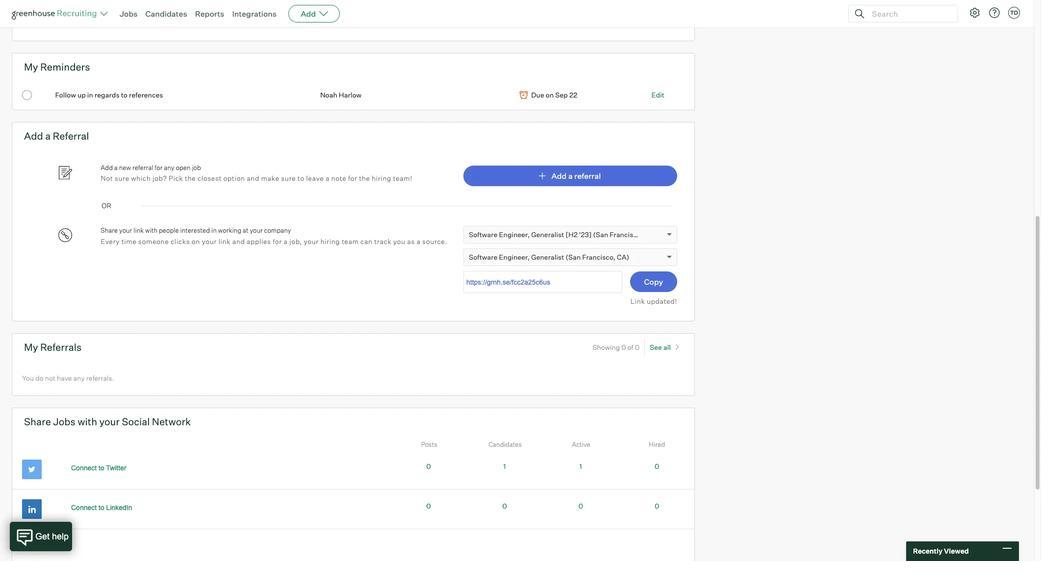 Task type: describe. For each thing, give the bounding box(es) containing it.
[h2
[[566, 231, 578, 239]]

my reminders
[[24, 61, 90, 73]]

2 the from the left
[[359, 174, 370, 183]]

reports
[[195, 9, 224, 19]]

add for add
[[301, 9, 316, 19]]

every
[[101, 237, 120, 246]]

posts
[[421, 441, 437, 449]]

engineer, for software engineer, generalist [h2 '23] (san francisco) (38)
[[499, 231, 530, 239]]

personalize
[[793, 6, 830, 14]]

connect to twitter
[[71, 465, 126, 473]]

active
[[572, 441, 590, 449]]

social
[[122, 416, 150, 428]]

1 vertical spatial jobs
[[53, 416, 75, 428]]

2 sure from the left
[[281, 174, 296, 183]]

see
[[650, 343, 662, 352]]

not
[[45, 374, 55, 383]]

add for add a referral
[[551, 171, 567, 181]]

noah harlow
[[320, 91, 362, 99]]

at
[[243, 227, 248, 235]]

Search text field
[[870, 7, 949, 21]]

job?
[[153, 174, 167, 183]]

which
[[131, 174, 151, 183]]

1 for 2nd 1 link from left
[[580, 463, 582, 471]]

any inside add a new referral for any open job not sure which job? pick the closest option and make sure to leave a note for the hiring team!
[[164, 164, 174, 172]]

do
[[35, 374, 43, 383]]

job
[[192, 164, 201, 172]]

1 vertical spatial any
[[73, 374, 85, 383]]

to left review.
[[101, 19, 108, 27]]

review.
[[109, 19, 131, 27]]

ca)
[[617, 253, 629, 262]]

'23]
[[579, 231, 592, 239]]

your right at
[[250, 227, 263, 235]]

1 for first 1 link from left
[[503, 463, 506, 471]]

working
[[218, 227, 241, 235]]

greenhouse recruiting image
[[12, 8, 100, 20]]

my for my reminders
[[24, 61, 38, 73]]

configure image
[[969, 7, 981, 19]]

add for add a new referral for any open job not sure which job? pick the closest option and make sure to leave a note for the hiring team!
[[101, 164, 113, 172]]

reminders
[[40, 61, 90, 73]]

0 vertical spatial for
[[155, 164, 163, 172]]

add a referral link
[[463, 166, 677, 186]]

jobs link
[[120, 9, 138, 19]]

see all link
[[650, 339, 683, 356]]

to inside add a new referral for any open job not sure which job? pick the closest option and make sure to leave a note for the hiring team!
[[298, 174, 304, 183]]

you for you have no applications to review.
[[22, 19, 34, 27]]

linkedin
[[106, 504, 132, 512]]

integrations
[[232, 9, 277, 19]]

noah harlow link
[[320, 91, 362, 99]]

connect to linkedin
[[71, 504, 132, 512]]

references
[[129, 91, 163, 99]]

and inside share your link with people interested in working at your company every time someone clicks on your link and applies for a job, your hiring team can track you as a source.
[[232, 237, 245, 246]]

0 horizontal spatial link
[[134, 227, 144, 235]]

(38)
[[645, 231, 659, 239]]

on inside share your link with people interested in working at your company every time someone clicks on your link and applies for a job, your hiring team can track you as a source.
[[192, 237, 200, 246]]

0 vertical spatial on
[[546, 91, 554, 99]]

your up time
[[119, 227, 132, 235]]

new
[[119, 164, 131, 172]]

regards
[[95, 91, 120, 99]]

closest
[[198, 174, 222, 183]]

open
[[176, 164, 191, 172]]

hired
[[649, 441, 665, 449]]

1 horizontal spatial candidates
[[489, 441, 522, 449]]

posted
[[42, 539, 67, 549]]

0 horizontal spatial have
[[35, 19, 50, 27]]

2 horizontal spatial for
[[348, 174, 357, 183]]

generalist for [h2
[[531, 231, 564, 239]]

applications
[[61, 19, 100, 27]]

source.
[[422, 237, 447, 246]]

connect to linkedin button
[[60, 500, 143, 517]]

1 horizontal spatial (san
[[593, 231, 608, 239]]

all
[[664, 343, 671, 352]]

personalize dashboard link
[[717, 0, 930, 20]]

of
[[628, 343, 634, 352]]

generalist for (san
[[531, 253, 564, 262]]

referral inside add a new referral for any open job not sure which job? pick the closest option and make sure to leave a note for the hiring team!
[[132, 164, 153, 172]]

connect for 0
[[71, 504, 97, 512]]

company
[[264, 227, 291, 235]]

francisco,
[[582, 253, 616, 262]]

copy button
[[630, 272, 677, 292]]

follow
[[55, 91, 76, 99]]

hiring inside add a new referral for any open job not sure which job? pick the closest option and make sure to leave a note for the hiring team!
[[372, 174, 391, 183]]

jobs posted
[[22, 539, 67, 549]]

people
[[159, 227, 179, 235]]

follow up in regards to references
[[55, 91, 163, 99]]

edit
[[652, 91, 664, 99]]

network
[[152, 416, 191, 428]]

software engineer, generalist (san francisco, ca)
[[469, 253, 629, 262]]

22
[[569, 91, 577, 99]]

hiring inside share your link with people interested in working at your company every time someone clicks on your link and applies for a job, your hiring team can track you as a source.
[[320, 237, 340, 246]]

with inside share your link with people interested in working at your company every time someone clicks on your link and applies for a job, your hiring team can track you as a source.
[[145, 227, 158, 235]]

referrals
[[40, 341, 82, 354]]

team!
[[393, 174, 412, 183]]

jobs for jobs posted
[[22, 539, 40, 549]]

recently viewed
[[913, 547, 969, 556]]

referral inside button
[[574, 171, 601, 181]]

twitter
[[106, 465, 126, 473]]

sep
[[555, 91, 568, 99]]

you
[[393, 237, 405, 246]]

jobs for jobs link
[[120, 9, 138, 19]]

link
[[631, 297, 645, 306]]

up
[[77, 91, 86, 99]]

interested
[[180, 227, 210, 235]]

showing 0 of 0
[[593, 343, 640, 352]]



Task type: vqa. For each thing, say whether or not it's contained in the screenshot.
Submit
no



Task type: locate. For each thing, give the bounding box(es) containing it.
add a new referral for any open job not sure which job? pick the closest option and make sure to leave a note for the hiring team!
[[101, 164, 412, 183]]

0 vertical spatial connect
[[71, 465, 97, 473]]

hiring left team!
[[372, 174, 391, 183]]

candidates
[[145, 9, 187, 19], [489, 441, 522, 449]]

1 horizontal spatial share
[[101, 227, 118, 235]]

0 horizontal spatial sure
[[115, 174, 129, 183]]

1 my from the top
[[24, 61, 38, 73]]

2 horizontal spatial jobs
[[120, 9, 138, 19]]

1 horizontal spatial link
[[218, 237, 231, 246]]

as
[[407, 237, 415, 246]]

0 horizontal spatial and
[[232, 237, 245, 246]]

1 vertical spatial link
[[218, 237, 231, 246]]

0 vertical spatial jobs
[[120, 9, 138, 19]]

td button
[[1008, 7, 1020, 19]]

0 horizontal spatial share
[[24, 416, 51, 428]]

1 vertical spatial for
[[348, 174, 357, 183]]

1 vertical spatial share
[[24, 416, 51, 428]]

personalize dashboard
[[793, 6, 867, 14]]

sure
[[115, 174, 129, 183], [281, 174, 296, 183]]

2 engineer, from the top
[[499, 253, 530, 262]]

1 vertical spatial and
[[232, 237, 245, 246]]

time
[[122, 237, 136, 246]]

1 1 link from the left
[[503, 463, 506, 471]]

my left reminders
[[24, 61, 38, 73]]

link up time
[[134, 227, 144, 235]]

0 vertical spatial link
[[134, 227, 144, 235]]

make
[[261, 174, 279, 183]]

engineer, for software engineer, generalist (san francisco, ca)
[[499, 253, 530, 262]]

0 vertical spatial (san
[[593, 231, 608, 239]]

jobs up review.
[[120, 9, 138, 19]]

0 horizontal spatial 1
[[503, 463, 506, 471]]

1 horizontal spatial hiring
[[372, 174, 391, 183]]

your
[[119, 227, 132, 235], [250, 227, 263, 235], [202, 237, 217, 246], [304, 237, 319, 246], [99, 416, 120, 428]]

2 1 link from the left
[[580, 463, 582, 471]]

add inside add a new referral for any open job not sure which job? pick the closest option and make sure to leave a note for the hiring team!
[[101, 164, 113, 172]]

team
[[342, 237, 359, 246]]

software engineer, generalist [h2 '23] (san francisco) (38) option
[[469, 231, 659, 239]]

and
[[247, 174, 259, 183], [232, 237, 245, 246]]

to left twitter
[[99, 465, 104, 473]]

for inside share your link with people interested in working at your company every time someone clicks on your link and applies for a job, your hiring team can track you as a source.
[[273, 237, 282, 246]]

for right note
[[348, 174, 357, 183]]

0 horizontal spatial (san
[[566, 253, 581, 262]]

jobs down you do not have any referrals.
[[53, 416, 75, 428]]

on down interested
[[192, 237, 200, 246]]

1 horizontal spatial on
[[546, 91, 554, 99]]

add button
[[288, 5, 340, 23]]

1 vertical spatial engineer,
[[499, 253, 530, 262]]

not
[[101, 174, 113, 183]]

note
[[331, 174, 346, 183]]

your left social
[[99, 416, 120, 428]]

1 vertical spatial (san
[[566, 253, 581, 262]]

0 vertical spatial my
[[24, 61, 38, 73]]

software for software engineer, generalist (san francisco, ca)
[[469, 253, 498, 262]]

add for add a referral
[[24, 130, 43, 142]]

0 horizontal spatial 1 link
[[503, 463, 506, 471]]

you left do
[[22, 374, 34, 383]]

referrals.
[[86, 374, 114, 383]]

with up someone
[[145, 227, 158, 235]]

1 vertical spatial with
[[78, 416, 97, 428]]

to left leave
[[298, 174, 304, 183]]

1 horizontal spatial and
[[247, 174, 259, 183]]

my
[[24, 61, 38, 73], [24, 341, 38, 354]]

share down do
[[24, 416, 51, 428]]

with
[[145, 227, 158, 235], [78, 416, 97, 428]]

0 horizontal spatial for
[[155, 164, 163, 172]]

for
[[155, 164, 163, 172], [348, 174, 357, 183], [273, 237, 282, 246]]

(san right '23]
[[593, 231, 608, 239]]

0 horizontal spatial with
[[78, 416, 97, 428]]

0 vertical spatial in
[[87, 91, 93, 99]]

the down job
[[185, 174, 196, 183]]

add inside button
[[551, 171, 567, 181]]

2 my from the top
[[24, 341, 38, 354]]

0 vertical spatial any
[[164, 164, 174, 172]]

on left sep
[[546, 91, 554, 99]]

1 software from the top
[[469, 231, 498, 239]]

your down interested
[[202, 237, 217, 246]]

1 connect from the top
[[71, 465, 97, 473]]

1 vertical spatial in
[[211, 227, 217, 235]]

1 the from the left
[[185, 174, 196, 183]]

2 vertical spatial for
[[273, 237, 282, 246]]

1 vertical spatial my
[[24, 341, 38, 354]]

0 vertical spatial and
[[247, 174, 259, 183]]

0 vertical spatial generalist
[[531, 231, 564, 239]]

updated!
[[647, 297, 677, 306]]

2 you from the top
[[22, 374, 34, 383]]

add inside popup button
[[301, 9, 316, 19]]

generalist up software engineer, generalist (san francisco, ca) option
[[531, 231, 564, 239]]

0 horizontal spatial any
[[73, 374, 85, 383]]

1 horizontal spatial 1
[[580, 463, 582, 471]]

track
[[374, 237, 392, 246]]

with down referrals.
[[78, 416, 97, 428]]

0 vertical spatial have
[[35, 19, 50, 27]]

in inside share your link with people interested in working at your company every time someone clicks on your link and applies for a job, your hiring team can track you as a source.
[[211, 227, 217, 235]]

your right job,
[[304, 237, 319, 246]]

0 vertical spatial with
[[145, 227, 158, 235]]

generalist
[[531, 231, 564, 239], [531, 253, 564, 262]]

due
[[531, 91, 544, 99]]

a
[[45, 130, 51, 142], [114, 164, 118, 172], [568, 171, 573, 181], [326, 174, 330, 183], [284, 237, 288, 246], [417, 237, 421, 246]]

to
[[101, 19, 108, 27], [121, 91, 128, 99], [298, 174, 304, 183], [99, 465, 104, 473], [99, 504, 104, 512]]

2 vertical spatial jobs
[[22, 539, 40, 549]]

1 vertical spatial you
[[22, 374, 34, 383]]

in
[[87, 91, 93, 99], [211, 227, 217, 235]]

to left linkedin
[[99, 504, 104, 512]]

my left referrals
[[24, 341, 38, 354]]

1 horizontal spatial in
[[211, 227, 217, 235]]

referral
[[132, 164, 153, 172], [574, 171, 601, 181]]

hiring
[[372, 174, 391, 183], [320, 237, 340, 246]]

2 generalist from the top
[[531, 253, 564, 262]]

link updated!
[[631, 297, 677, 306]]

copy
[[644, 277, 663, 287]]

link down working
[[218, 237, 231, 246]]

0
[[621, 343, 626, 352], [635, 343, 640, 352], [426, 463, 431, 471], [655, 463, 659, 471], [426, 502, 431, 511], [502, 502, 507, 511], [579, 502, 583, 511], [655, 502, 659, 511]]

(san down [h2 at right top
[[566, 253, 581, 262]]

showing
[[593, 343, 620, 352]]

1 horizontal spatial any
[[164, 164, 174, 172]]

connect left twitter
[[71, 465, 97, 473]]

integrations link
[[232, 9, 277, 19]]

harlow
[[339, 91, 362, 99]]

1 1 from the left
[[503, 463, 506, 471]]

1 horizontal spatial have
[[57, 374, 72, 383]]

and inside add a new referral for any open job not sure which job? pick the closest option and make sure to leave a note for the hiring team!
[[247, 174, 259, 183]]

1 vertical spatial on
[[192, 237, 200, 246]]

have right not
[[57, 374, 72, 383]]

1 horizontal spatial 1 link
[[580, 463, 582, 471]]

referral
[[53, 130, 89, 142]]

you do not have any referrals.
[[22, 374, 114, 383]]

share for share your link with people interested in working at your company every time someone clicks on your link and applies for a job, your hiring team can track you as a source.
[[101, 227, 118, 235]]

sure down new
[[115, 174, 129, 183]]

1 horizontal spatial sure
[[281, 174, 296, 183]]

0 vertical spatial share
[[101, 227, 118, 235]]

1 engineer, from the top
[[499, 231, 530, 239]]

pick
[[169, 174, 183, 183]]

share up every
[[101, 227, 118, 235]]

and left make
[[247, 174, 259, 183]]

in left working
[[211, 227, 217, 235]]

edit link
[[652, 91, 664, 99]]

1 sure from the left
[[115, 174, 129, 183]]

you have no applications to review.
[[22, 19, 131, 27]]

for down company
[[273, 237, 282, 246]]

option
[[223, 174, 245, 183]]

add a referral
[[24, 130, 89, 142]]

reports link
[[195, 9, 224, 19]]

1 horizontal spatial with
[[145, 227, 158, 235]]

0 horizontal spatial hiring
[[320, 237, 340, 246]]

you left no
[[22, 19, 34, 27]]

leave
[[306, 174, 324, 183]]

to right regards
[[121, 91, 128, 99]]

0 vertical spatial software
[[469, 231, 498, 239]]

add a referral
[[551, 171, 601, 181]]

in right up
[[87, 91, 93, 99]]

any left referrals.
[[73, 374, 85, 383]]

None text field
[[463, 271, 622, 293]]

and down at
[[232, 237, 245, 246]]

hiring left team
[[320, 237, 340, 246]]

1 vertical spatial generalist
[[531, 253, 564, 262]]

1 vertical spatial candidates
[[489, 441, 522, 449]]

1 horizontal spatial for
[[273, 237, 282, 246]]

software engineer, generalist [h2 '23] (san francisco) (38)
[[469, 231, 659, 239]]

my referrals
[[24, 341, 82, 354]]

software for software engineer, generalist [h2 '23] (san francisco) (38)
[[469, 231, 498, 239]]

a inside button
[[568, 171, 573, 181]]

connect for 1
[[71, 465, 97, 473]]

0 horizontal spatial the
[[185, 174, 196, 183]]

due on sep 22
[[531, 91, 577, 99]]

0 horizontal spatial in
[[87, 91, 93, 99]]

sure right make
[[281, 174, 296, 183]]

you for you do not have any referrals.
[[22, 374, 34, 383]]

1 you from the top
[[22, 19, 34, 27]]

my for my referrals
[[24, 341, 38, 354]]

no
[[52, 19, 60, 27]]

1 vertical spatial software
[[469, 253, 498, 262]]

(san
[[593, 231, 608, 239], [566, 253, 581, 262]]

0 vertical spatial candidates
[[145, 9, 187, 19]]

jobs
[[120, 9, 138, 19], [53, 416, 75, 428], [22, 539, 40, 549]]

connect left linkedin
[[71, 504, 97, 512]]

1 vertical spatial have
[[57, 374, 72, 383]]

see all
[[650, 343, 671, 352]]

td
[[1010, 9, 1018, 16]]

share inside share your link with people interested in working at your company every time someone clicks on your link and applies for a job, your hiring team can track you as a source.
[[101, 227, 118, 235]]

generalist down software engineer, generalist [h2 '23] (san francisco) (38)
[[531, 253, 564, 262]]

the
[[185, 174, 196, 183], [359, 174, 370, 183]]

francisco)
[[610, 231, 644, 239]]

share
[[101, 227, 118, 235], [24, 416, 51, 428]]

0 horizontal spatial candidates
[[145, 9, 187, 19]]

dashboard
[[832, 6, 867, 14]]

1 horizontal spatial the
[[359, 174, 370, 183]]

0 horizontal spatial jobs
[[22, 539, 40, 549]]

1 horizontal spatial jobs
[[53, 416, 75, 428]]

have
[[35, 19, 50, 27], [57, 374, 72, 383]]

1 vertical spatial connect
[[71, 504, 97, 512]]

1 vertical spatial hiring
[[320, 237, 340, 246]]

2 software from the top
[[469, 253, 498, 262]]

recently
[[913, 547, 943, 556]]

the right note
[[359, 174, 370, 183]]

software engineer, generalist (san francisco, ca) option
[[469, 253, 629, 262]]

2 1 from the left
[[580, 463, 582, 471]]

any
[[164, 164, 174, 172], [73, 374, 85, 383]]

share jobs with your social network
[[24, 416, 191, 428]]

jobs left posted
[[22, 539, 40, 549]]

1 generalist from the top
[[531, 231, 564, 239]]

2 connect from the top
[[71, 504, 97, 512]]

clicks
[[171, 237, 190, 246]]

share for share jobs with your social network
[[24, 416, 51, 428]]

or
[[102, 202, 111, 210]]

for up job?
[[155, 164, 163, 172]]

viewed
[[944, 547, 969, 556]]

0 vertical spatial engineer,
[[499, 231, 530, 239]]

add
[[301, 9, 316, 19], [24, 130, 43, 142], [101, 164, 113, 172], [551, 171, 567, 181]]

have left no
[[35, 19, 50, 27]]

any up pick
[[164, 164, 174, 172]]

0 horizontal spatial referral
[[132, 164, 153, 172]]

can
[[361, 237, 373, 246]]

connect
[[71, 465, 97, 473], [71, 504, 97, 512]]

add a referral button
[[463, 166, 677, 186]]

someone
[[138, 237, 169, 246]]

share your link with people interested in working at your company every time someone clicks on your link and applies for a job, your hiring team can track you as a source.
[[101, 227, 447, 246]]

0 vertical spatial hiring
[[372, 174, 391, 183]]

applies
[[247, 237, 271, 246]]

candidates link
[[145, 9, 187, 19]]

connect to twitter button
[[60, 460, 137, 477]]

0 vertical spatial you
[[22, 19, 34, 27]]

1 horizontal spatial referral
[[574, 171, 601, 181]]

noah
[[320, 91, 337, 99]]

0 horizontal spatial on
[[192, 237, 200, 246]]



